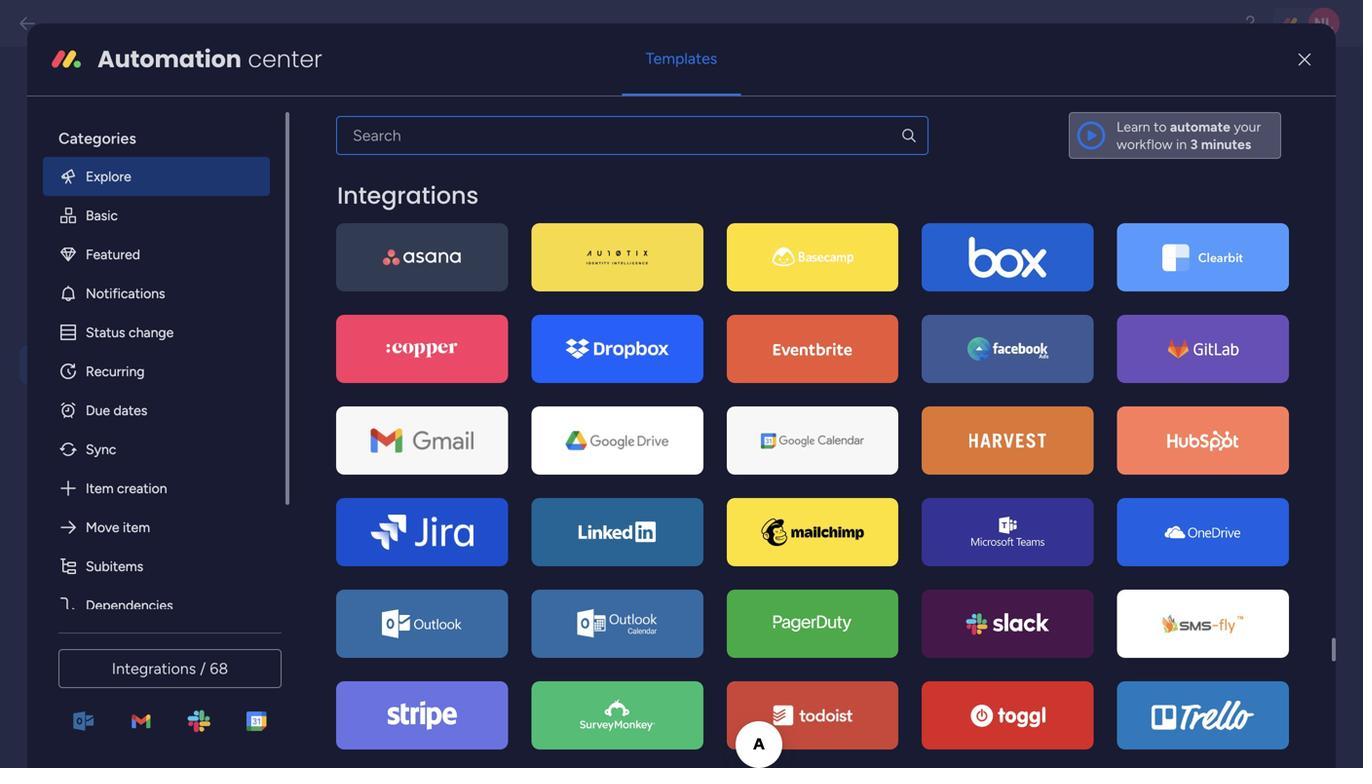 Task type: locate. For each thing, give the bounding box(es) containing it.
2 vertical spatial your
[[664, 413, 693, 430]]

important
[[543, 413, 608, 430]]

regenerate
[[645, 144, 706, 158]]

basic option
[[43, 196, 270, 235]]

status
[[86, 324, 125, 340]]

automation  center image
[[51, 44, 82, 75]]

it's
[[489, 413, 508, 430]]

2 horizontal spatial to
[[1154, 118, 1167, 135]]

tokens
[[563, 207, 601, 223]]

api v2 token
[[324, 88, 447, 114]]

stats
[[127, 440, 165, 461]]

change
[[129, 324, 174, 340]]

0 vertical spatial integrations
[[337, 179, 479, 212]]

0 horizontal spatial to
[[513, 391, 527, 408]]

token up there
[[409, 142, 448, 159]]

recurring option
[[43, 352, 270, 391]]

the right dapulse info icon
[[382, 267, 406, 284]]

in left "order"
[[459, 391, 471, 408]]

content directory
[[73, 525, 212, 546]]

0 vertical spatial in
[[1176, 136, 1187, 152]]

automation center
[[97, 43, 322, 75]]

api inside the api documentation can be found at developers.monday.com
[[410, 267, 432, 284]]

in left 3
[[1176, 136, 1187, 152]]

1 horizontal spatial app
[[466, 369, 491, 386]]

0 vertical spatial the
[[382, 267, 406, 284]]

integrations inside integrations / 68 button
[[112, 659, 196, 678]]

move item
[[86, 519, 150, 535]]

api up "order"
[[495, 369, 517, 386]]

notifications option
[[43, 274, 270, 313]]

new
[[359, 207, 383, 223]]

capabilities
[[382, 391, 456, 408]]

order
[[475, 391, 509, 408]]

keep
[[629, 413, 661, 430]]

1 vertical spatial the
[[382, 369, 406, 386]]

0 vertical spatial your
[[1234, 118, 1261, 135]]

due dates option
[[43, 391, 270, 430]]

0 horizontal spatial in
[[459, 391, 471, 408]]

are
[[442, 207, 459, 223]]

api left v2
[[324, 88, 356, 114]]

integrations
[[337, 179, 479, 212], [112, 659, 196, 678]]

monday up capabilities
[[410, 369, 463, 386]]

/
[[200, 659, 206, 678]]

the inside the api documentation can be found at developers.monday.com
[[382, 267, 406, 284]]

token
[[390, 88, 447, 114], [409, 142, 448, 159]]

experience.
[[410, 413, 485, 430]]

monday up keep
[[623, 391, 675, 408]]

the up capabilities
[[382, 369, 406, 386]]

in
[[1176, 136, 1187, 152], [459, 391, 471, 408]]

administration
[[34, 83, 228, 118]]

sync option
[[43, 430, 270, 469]]

help image
[[1241, 14, 1260, 33]]

api inside button
[[73, 354, 99, 375]]

Search for a column type search field
[[336, 116, 929, 155]]

token for api v2 token
[[390, 88, 447, 114]]

2 horizontal spatial your
[[1234, 118, 1261, 135]]

2 the from the top
[[382, 369, 406, 386]]

cross
[[72, 654, 117, 675]]

dependencies
[[86, 597, 173, 613]]

1 vertical spatial monday
[[623, 391, 675, 408]]

0 horizontal spatial learn
[[34, 125, 70, 142]]

1 vertical spatial your
[[590, 391, 619, 408]]

app
[[466, 369, 491, 386], [382, 413, 407, 430]]

1 horizontal spatial monday
[[623, 391, 675, 408]]

billing button
[[19, 388, 246, 426]]

in
[[324, 207, 334, 223]]

status change
[[86, 324, 174, 340]]

item
[[123, 519, 150, 535]]

more
[[74, 125, 108, 142]]

2 vertical spatial to
[[611, 413, 625, 430]]

learn inside administration learn more
[[34, 125, 70, 142]]

your up 'minutes'
[[1234, 118, 1261, 135]]

noah lott image
[[1309, 8, 1340, 39]]

in the new api there are only personal api tokens
[[324, 207, 601, 223]]

the
[[337, 207, 356, 223]]

0 vertical spatial to
[[1154, 118, 1167, 135]]

your right keep
[[664, 413, 693, 430]]

1 horizontal spatial in
[[1176, 136, 1187, 152]]

to left keep
[[611, 413, 625, 430]]

0 horizontal spatial app
[[382, 413, 407, 430]]

learn up workflow
[[1117, 118, 1151, 135]]

0 horizontal spatial monday
[[410, 369, 463, 386]]

1 horizontal spatial your
[[664, 413, 693, 430]]

secure.
[[449, 435, 495, 452]]

be
[[567, 267, 583, 284]]

learn
[[1117, 118, 1151, 135], [34, 125, 70, 142]]

copier
[[72, 680, 121, 701]]

integrations for integrations / 68
[[112, 659, 196, 678]]

1 the from the top
[[382, 267, 406, 284]]

categories heading
[[43, 112, 270, 157]]

api right personal on the top of page
[[383, 142, 406, 159]]

your
[[1234, 118, 1261, 135], [590, 391, 619, 408], [664, 413, 693, 430]]

general
[[73, 182, 133, 203]]

1 vertical spatial to
[[513, 391, 527, 408]]

learn to automate
[[1117, 118, 1231, 135]]

token right v2
[[390, 88, 447, 114]]

to up workflow
[[1154, 118, 1167, 135]]

learn more link
[[34, 123, 246, 145]]

personal api token
[[324, 142, 448, 159]]

1 horizontal spatial integrations
[[337, 179, 479, 212]]

1 horizontal spatial learn
[[1117, 118, 1151, 135]]

1 vertical spatial token
[[409, 142, 448, 159]]

app up "order"
[[466, 369, 491, 386]]

api down status
[[73, 354, 99, 375]]

move
[[86, 519, 119, 535]]

0 horizontal spatial your
[[590, 391, 619, 408]]

app down capabilities
[[382, 413, 407, 430]]

None search field
[[336, 116, 929, 155]]

0 vertical spatial app
[[466, 369, 491, 386]]

0 vertical spatial token
[[390, 88, 447, 114]]

dates
[[114, 402, 147, 418]]

api left the tokens
[[541, 207, 560, 223]]

content directory button
[[19, 517, 246, 555]]

item creation option
[[43, 469, 270, 508]]

workflow
[[1117, 136, 1173, 152]]

api
[[324, 88, 356, 114], [383, 142, 406, 159], [386, 207, 405, 223], [541, 207, 560, 223], [410, 267, 432, 284], [73, 354, 99, 375], [495, 369, 517, 386], [382, 435, 404, 452]]

1 vertical spatial in
[[459, 391, 471, 408]]

subitems
[[86, 558, 143, 574]]

learn left more
[[34, 125, 70, 142]]

api up the developers.monday.com link
[[410, 267, 432, 284]]

move item option
[[43, 508, 270, 547]]

your down powerful
[[590, 391, 619, 408]]

the inside the monday app api gives you powerful capabilities in order to enhance your monday app experience. it's very important to keep your api token secure.
[[382, 369, 406, 386]]

in inside the monday app api gives you powerful capabilities in order to enhance your monday app experience. it's very important to keep your api token secure.
[[459, 391, 471, 408]]

tidy
[[73, 482, 106, 503]]

1 vertical spatial integrations
[[112, 659, 196, 678]]

1 vertical spatial app
[[382, 413, 407, 430]]

apps
[[73, 568, 113, 589]]

powerful
[[586, 369, 644, 386]]

in inside "your workflow in"
[[1176, 136, 1187, 152]]

to up very
[[513, 391, 527, 408]]

0 vertical spatial monday
[[410, 369, 463, 386]]

integrations / 68 button
[[58, 649, 282, 688]]

notifications
[[86, 285, 165, 301]]

subitems option
[[43, 547, 270, 586]]

customization
[[73, 225, 187, 246]]

integrations for integrations
[[337, 179, 479, 212]]

v2
[[362, 88, 385, 114]]

administration learn more
[[34, 83, 228, 142]]

0 horizontal spatial integrations
[[112, 659, 196, 678]]



Task type: vqa. For each thing, say whether or not it's contained in the screenshot.
right Use template button
no



Task type: describe. For each thing, give the bounding box(es) containing it.
the for the api documentation can be found at developers.monday.com
[[382, 267, 406, 284]]

personal
[[489, 207, 538, 223]]

gives
[[520, 369, 555, 386]]

users
[[73, 268, 117, 289]]

search image
[[901, 126, 918, 144]]

automation
[[97, 43, 242, 75]]

developers.monday.com
[[382, 288, 541, 306]]

68
[[210, 659, 228, 678]]

dapulse info image
[[343, 265, 363, 294]]

recurring
[[86, 363, 145, 379]]

automate
[[1170, 118, 1231, 135]]

very
[[512, 413, 540, 430]]

creation
[[117, 480, 167, 496]]

your workflow in
[[1117, 118, 1261, 152]]

apps button
[[19, 560, 246, 598]]

can
[[540, 267, 563, 284]]

item creation
[[86, 480, 167, 496]]

billing
[[73, 397, 119, 418]]

categories
[[58, 129, 136, 147]]

there
[[408, 207, 438, 223]]

permissions button
[[19, 603, 246, 641]]

status change option
[[43, 313, 270, 352]]

monday icon image
[[343, 367, 361, 396]]

minutes
[[1201, 136, 1252, 152]]

back to workspace image
[[18, 14, 37, 33]]

security
[[73, 311, 137, 332]]

your inside "your workflow in"
[[1234, 118, 1261, 135]]

basic
[[86, 207, 118, 223]]

tidy up button
[[19, 474, 246, 512]]

the monday app api gives you powerful capabilities in order to enhance your monday app experience. it's very important to keep your api token secure.
[[382, 369, 693, 452]]

tidy up
[[73, 482, 133, 503]]

the api documentation can be found at developers.monday.com
[[382, 267, 642, 306]]

only
[[462, 207, 486, 223]]

due dates
[[86, 402, 147, 418]]

api left token on the left bottom of page
[[382, 435, 404, 452]]

due
[[86, 402, 110, 418]]

at
[[629, 267, 642, 284]]

documentation
[[436, 267, 536, 284]]

api right new
[[386, 207, 405, 223]]

you
[[558, 369, 582, 386]]

token for personal api token
[[409, 142, 448, 159]]

permissions
[[73, 611, 165, 632]]

regenerate button
[[637, 135, 713, 167]]

3
[[1191, 136, 1198, 152]]

1 horizontal spatial to
[[611, 413, 625, 430]]

found
[[587, 267, 626, 284]]

categories list box
[[43, 112, 289, 625]]

usage stats
[[73, 440, 165, 461]]

3 minutes
[[1191, 136, 1252, 152]]

account
[[121, 654, 185, 675]]

explore option
[[43, 157, 270, 196]]

explore
[[86, 168, 131, 184]]

the for the monday app api gives you powerful capabilities in order to enhance your monday app experience. it's very important to keep your api token secure.
[[382, 369, 406, 386]]

token
[[408, 435, 445, 452]]

usage
[[73, 440, 122, 461]]

customization button
[[19, 217, 246, 255]]

api button
[[19, 346, 246, 384]]

dependencies option
[[43, 586, 270, 625]]

security button
[[19, 303, 246, 341]]

center
[[248, 43, 322, 75]]

enhance
[[531, 391, 586, 408]]

sync
[[86, 441, 116, 457]]

developers.monday.com link
[[382, 288, 541, 306]]

up
[[110, 482, 133, 503]]

content
[[73, 525, 138, 546]]

general button
[[19, 174, 246, 212]]

users button
[[19, 260, 246, 298]]

usage stats button
[[19, 431, 246, 469]]

featured
[[86, 246, 140, 262]]

integrations / 68
[[112, 659, 228, 678]]

cross account copier button
[[19, 646, 246, 710]]

item
[[86, 480, 114, 496]]

featured option
[[43, 235, 270, 274]]

cross account copier
[[72, 654, 185, 701]]



